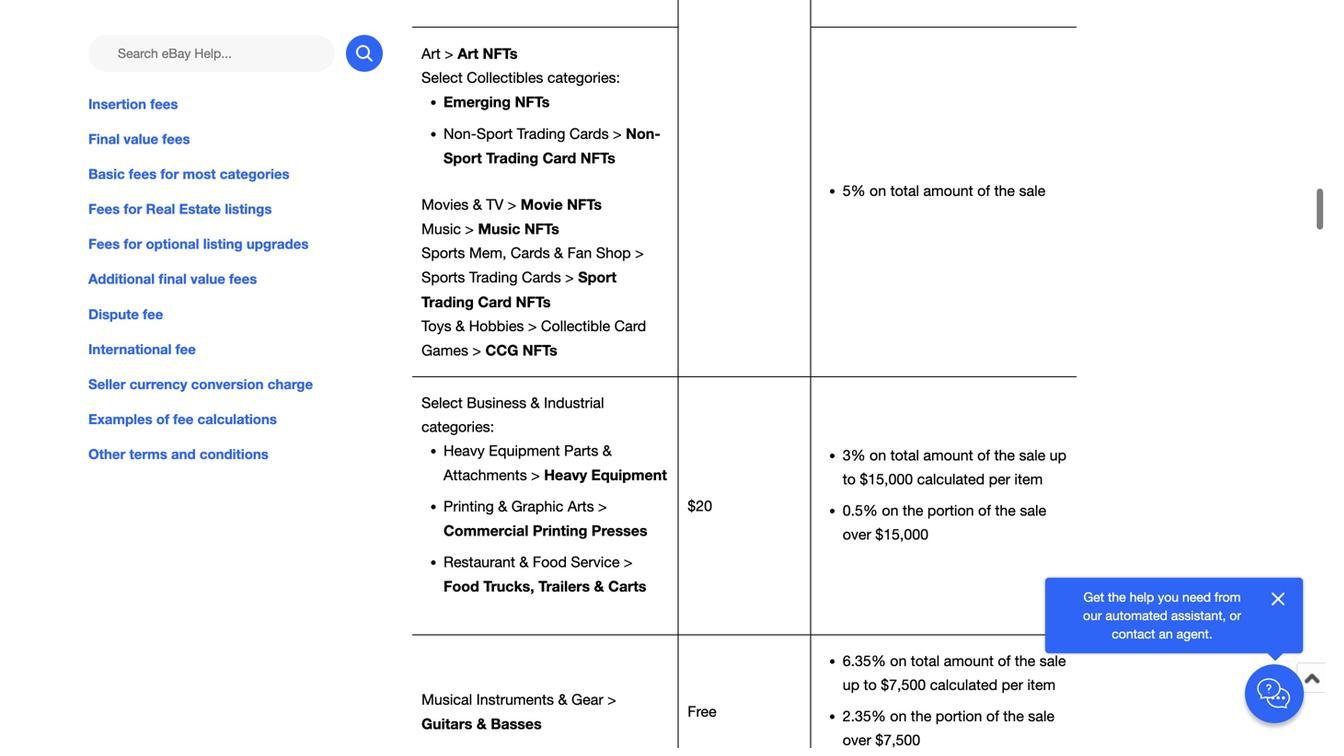 Task type: vqa. For each thing, say whether or not it's contained in the screenshot.
categories: to the right
yes



Task type: locate. For each thing, give the bounding box(es) containing it.
1 vertical spatial to
[[864, 677, 877, 694]]

sale inside 6.35% on total amount of the sale up to $7,500 calculated per item
[[1040, 653, 1066, 670]]

0 vertical spatial $7,500
[[881, 677, 926, 694]]

0 horizontal spatial food
[[444, 578, 479, 595]]

1 vertical spatial sports
[[422, 269, 465, 286]]

equipment inside heavy equipment parts & attachments >
[[489, 442, 560, 459]]

sports up toys
[[422, 269, 465, 286]]

fees
[[150, 96, 178, 112], [162, 131, 190, 147], [129, 166, 157, 182], [229, 271, 257, 287]]

restaurant
[[444, 554, 515, 571]]

0 vertical spatial item
[[1015, 471, 1043, 488]]

over down 0.5%
[[843, 526, 871, 543]]

calculated
[[917, 471, 985, 488], [930, 677, 998, 694]]

fees
[[88, 201, 120, 217], [88, 236, 120, 252]]

total for 6.35%
[[911, 653, 940, 670]]

up
[[1050, 447, 1067, 464], [843, 677, 860, 694]]

per for 2.35% on the portion of the sale over $7,500
[[1002, 677, 1023, 694]]

assistant,
[[1171, 608, 1226, 623]]

0 vertical spatial total
[[890, 182, 919, 199]]

automated
[[1106, 608, 1168, 623]]

of inside "0.5% on the portion of the sale over $15,000"
[[978, 502, 991, 519]]

attachments
[[444, 467, 527, 484]]

2 vertical spatial amount
[[944, 653, 994, 670]]

1 horizontal spatial printing
[[533, 522, 587, 539]]

sport down the emerging nfts
[[477, 125, 513, 142]]

5%
[[843, 182, 866, 199]]

per up "0.5% on the portion of the sale over $15,000"
[[989, 471, 1010, 488]]

total for 5%
[[890, 182, 919, 199]]

an
[[1159, 626, 1173, 641]]

sports
[[422, 244, 465, 262], [422, 269, 465, 286]]

to for $15,000
[[843, 471, 856, 488]]

total right 3%
[[890, 447, 919, 464]]

$7,500 down 2.35%
[[875, 732, 920, 748]]

0 vertical spatial up
[[1050, 447, 1067, 464]]

nfts inside 'sport trading card nfts'
[[516, 293, 551, 310]]

to
[[843, 471, 856, 488], [864, 677, 877, 694]]

restaurant & food service > food trucks, trailers & carts
[[444, 554, 646, 595]]

1 vertical spatial calculated
[[930, 677, 998, 694]]

get
[[1084, 589, 1104, 605]]

categories: up non-sport trading cards > in the top left of the page
[[547, 69, 620, 86]]

parts
[[564, 442, 599, 459]]

total inside 6.35% on total amount of the sale up to $7,500 calculated per item
[[911, 653, 940, 670]]

fees up 'final value fees' at the top left of the page
[[150, 96, 178, 112]]

1 vertical spatial total
[[890, 447, 919, 464]]

other
[[88, 446, 125, 462]]

sports left mem,
[[422, 244, 465, 262]]

to for $7,500
[[864, 677, 877, 694]]

& right business
[[531, 394, 540, 411]]

0 vertical spatial amount
[[923, 182, 973, 199]]

basic fees for most categories
[[88, 166, 289, 182]]

movies & tv > movie nfts music > music nfts
[[422, 196, 602, 238]]

item inside 6.35% on total amount of the sale up to $7,500 calculated per item
[[1027, 677, 1056, 694]]

free
[[688, 703, 717, 720]]

Search eBay Help... text field
[[88, 35, 335, 72]]

of for 0.5% on the portion of the sale over $15,000
[[978, 502, 991, 519]]

3%
[[843, 447, 866, 464]]

fee up and
[[173, 411, 194, 427]]

on inside 3% on total amount of the sale up to $15,000 calculated per item
[[870, 447, 886, 464]]

$7,500 inside 2.35% on the portion of the sale over $7,500
[[875, 732, 920, 748]]

sale inside 3% on total amount of the sale up to $15,000 calculated per item
[[1019, 447, 1046, 464]]

1 vertical spatial for
[[124, 201, 142, 217]]

2 select from the top
[[422, 394, 463, 411]]

3% on total amount of the sale up to $15,000 calculated per item
[[843, 447, 1067, 488]]

nfts inside the art > art nfts select collectibles categories:
[[483, 44, 518, 62]]

0 horizontal spatial music
[[422, 220, 461, 238]]

2 vertical spatial for
[[124, 236, 142, 252]]

non- inside non- sport trading card nfts
[[626, 125, 661, 142]]

card right collectible
[[614, 317, 646, 334]]

per inside 6.35% on total amount of the sale up to $7,500 calculated per item
[[1002, 677, 1023, 694]]

heavy inside heavy equipment parts & attachments >
[[444, 442, 485, 459]]

0 vertical spatial categories:
[[547, 69, 620, 86]]

of inside 3% on total amount of the sale up to $15,000 calculated per item
[[977, 447, 990, 464]]

> inside restaurant & food service > food trucks, trailers & carts
[[624, 554, 633, 571]]

sale
[[1019, 182, 1046, 199], [1019, 447, 1046, 464], [1020, 502, 1046, 519], [1040, 653, 1066, 670], [1028, 708, 1055, 725]]

$7,500 inside 6.35% on total amount of the sale up to $7,500 calculated per item
[[881, 677, 926, 694]]

0 horizontal spatial card
[[478, 293, 512, 310]]

1 vertical spatial $7,500
[[875, 732, 920, 748]]

sport up movies
[[444, 149, 482, 167]]

graphic
[[511, 498, 564, 515]]

0 horizontal spatial to
[[843, 471, 856, 488]]

1 horizontal spatial art
[[458, 44, 479, 62]]

of for 6.35% on total amount of the sale up to $7,500 calculated per item
[[998, 653, 1011, 670]]

heavy down parts
[[544, 466, 587, 484]]

1 select from the top
[[422, 69, 463, 86]]

$15,000 down 0.5%
[[875, 526, 929, 543]]

sale inside "0.5% on the portion of the sale over $15,000"
[[1020, 502, 1046, 519]]

total
[[890, 182, 919, 199], [890, 447, 919, 464], [911, 653, 940, 670]]

1 fees from the top
[[88, 201, 120, 217]]

0 vertical spatial per
[[989, 471, 1010, 488]]

calculated up 2.35% on the portion of the sale over $7,500
[[930, 677, 998, 694]]

fees for fees for real estate listings
[[88, 201, 120, 217]]

fees up basic fees for most categories
[[162, 131, 190, 147]]

0 vertical spatial fees
[[88, 201, 120, 217]]

2 music from the left
[[422, 220, 461, 238]]

0 vertical spatial select
[[422, 69, 463, 86]]

sport for non- sport trading card nfts
[[444, 149, 482, 167]]

to down 3%
[[843, 471, 856, 488]]

you
[[1158, 589, 1179, 605]]

select down games
[[422, 394, 463, 411]]

item inside 3% on total amount of the sale up to $15,000 calculated per item
[[1015, 471, 1043, 488]]

on right 5%
[[870, 182, 886, 199]]

1 vertical spatial select
[[422, 394, 463, 411]]

trading up toys
[[422, 293, 474, 310]]

0 vertical spatial food
[[533, 554, 567, 571]]

$15,000 inside 3% on total amount of the sale up to $15,000 calculated per item
[[860, 471, 913, 488]]

per up 2.35% on the portion of the sale over $7,500
[[1002, 677, 1023, 694]]

printing up commercial
[[444, 498, 494, 515]]

non-
[[626, 125, 661, 142], [444, 125, 477, 142]]

0 vertical spatial heavy
[[444, 442, 485, 459]]

nfts inside non- sport trading card nfts
[[581, 149, 615, 167]]

2 horizontal spatial card
[[614, 317, 646, 334]]

1 vertical spatial sport
[[444, 149, 482, 167]]

sale for 2.35% on the portion of the sale over $7,500
[[1028, 708, 1055, 725]]

1 horizontal spatial up
[[1050, 447, 1067, 464]]

fees for real estate listings
[[88, 201, 272, 217]]

basic fees for most categories link
[[88, 164, 383, 184]]

of inside 2.35% on the portion of the sale over $7,500
[[986, 708, 999, 725]]

value right final
[[191, 271, 225, 287]]

fees down basic
[[88, 201, 120, 217]]

collectible
[[541, 317, 610, 334]]

for up the additional on the top
[[124, 236, 142, 252]]

0 vertical spatial card
[[543, 149, 576, 167]]

fees for fees for optional listing upgrades
[[88, 236, 120, 252]]

for left most
[[160, 166, 179, 182]]

per for 0.5% on the portion of the sale over $15,000
[[989, 471, 1010, 488]]

1 horizontal spatial equipment
[[591, 466, 667, 484]]

& up trucks, at left
[[519, 554, 529, 571]]

examples of fee calculations link
[[88, 409, 383, 429]]

seller currency conversion charge
[[88, 376, 313, 392]]

on right 6.35%
[[890, 653, 907, 670]]

per inside 3% on total amount of the sale up to $15,000 calculated per item
[[989, 471, 1010, 488]]

2 art from the left
[[422, 45, 441, 62]]

2 fees from the top
[[88, 236, 120, 252]]

portion down 3% on total amount of the sale up to $15,000 calculated per item
[[928, 502, 974, 519]]

1 vertical spatial fees
[[88, 236, 120, 252]]

card inside toys & hobbies > collectible card games >
[[614, 317, 646, 334]]

business
[[467, 394, 526, 411]]

total for 3%
[[890, 447, 919, 464]]

international fee
[[88, 341, 196, 357]]

calculated inside 6.35% on total amount of the sale up to $7,500 calculated per item
[[930, 677, 998, 694]]

sale for 6.35% on total amount of the sale up to $7,500 calculated per item
[[1040, 653, 1066, 670]]

up inside 6.35% on total amount of the sale up to $7,500 calculated per item
[[843, 677, 860, 694]]

movies
[[422, 196, 469, 213]]

instruments
[[476, 691, 554, 708]]

over inside 2.35% on the portion of the sale over $7,500
[[843, 732, 871, 748]]

total inside 3% on total amount of the sale up to $15,000 calculated per item
[[890, 447, 919, 464]]

for left the real
[[124, 201, 142, 217]]

sport inside non- sport trading card nfts
[[444, 149, 482, 167]]

music down movies
[[422, 220, 461, 238]]

0 vertical spatial sport
[[477, 125, 513, 142]]

international fee link
[[88, 339, 383, 359]]

0 horizontal spatial non-
[[444, 125, 477, 142]]

amount
[[923, 182, 973, 199], [923, 447, 973, 464], [944, 653, 994, 670]]

& left fan
[[554, 244, 563, 262]]

1 vertical spatial item
[[1027, 677, 1056, 694]]

2 over from the top
[[843, 732, 871, 748]]

$20
[[688, 497, 712, 514]]

$7,500
[[881, 677, 926, 694], [875, 732, 920, 748]]

value down insertion fees
[[124, 131, 158, 147]]

portion inside "0.5% on the portion of the sale over $15,000"
[[928, 502, 974, 519]]

food
[[533, 554, 567, 571], [444, 578, 479, 595]]

1 horizontal spatial food
[[533, 554, 567, 571]]

0 vertical spatial $15,000
[[860, 471, 913, 488]]

industrial
[[544, 394, 604, 411]]

sport down shop
[[578, 268, 617, 286]]

card up hobbies at top
[[478, 293, 512, 310]]

> inside the art > art nfts select collectibles categories:
[[445, 45, 454, 62]]

$15,000 down 3%
[[860, 471, 913, 488]]

sale for 5% on total amount of the sale
[[1019, 182, 1046, 199]]

1 vertical spatial per
[[1002, 677, 1023, 694]]

art
[[458, 44, 479, 62], [422, 45, 441, 62]]

1 horizontal spatial categories:
[[547, 69, 620, 86]]

& right toys
[[456, 317, 465, 334]]

$7,500 down 6.35%
[[881, 677, 926, 694]]

portion down 6.35% on total amount of the sale up to $7,500 calculated per item
[[936, 708, 982, 725]]

2 vertical spatial sport
[[578, 268, 617, 286]]

agent.
[[1177, 626, 1213, 641]]

0 horizontal spatial printing
[[444, 498, 494, 515]]

1 vertical spatial equipment
[[591, 466, 667, 484]]

1 horizontal spatial value
[[191, 271, 225, 287]]

0 vertical spatial value
[[124, 131, 158, 147]]

amount for 5%
[[923, 182, 973, 199]]

final
[[159, 271, 187, 287]]

on inside 6.35% on total amount of the sale up to $7,500 calculated per item
[[890, 653, 907, 670]]

0 vertical spatial to
[[843, 471, 856, 488]]

calculated up "0.5% on the portion of the sale over $15,000"
[[917, 471, 985, 488]]

amount inside 3% on total amount of the sale up to $15,000 calculated per item
[[923, 447, 973, 464]]

& left tv
[[473, 196, 482, 213]]

& inside select business & industrial categories:
[[531, 394, 540, 411]]

calculated inside 3% on total amount of the sale up to $15,000 calculated per item
[[917, 471, 985, 488]]

nfts up non-sport trading cards > in the top left of the page
[[515, 93, 550, 110]]

on right 0.5%
[[882, 502, 899, 519]]

food up the trailers
[[533, 554, 567, 571]]

0 vertical spatial sports
[[422, 244, 465, 262]]

select up emerging
[[422, 69, 463, 86]]

per
[[989, 471, 1010, 488], [1002, 677, 1023, 694]]

toys & hobbies > collectible card games >
[[422, 317, 646, 359]]

heavy up attachments
[[444, 442, 485, 459]]

equipment down parts
[[591, 466, 667, 484]]

&
[[473, 196, 482, 213], [554, 244, 563, 262], [456, 317, 465, 334], [531, 394, 540, 411], [603, 442, 612, 459], [498, 498, 507, 515], [519, 554, 529, 571], [594, 578, 604, 595], [558, 691, 567, 708], [477, 715, 487, 733]]

of inside 6.35% on total amount of the sale up to $7,500 calculated per item
[[998, 653, 1011, 670]]

portion for $7,500
[[936, 708, 982, 725]]

& up commercial
[[498, 498, 507, 515]]

0 vertical spatial equipment
[[489, 442, 560, 459]]

on inside "0.5% on the portion of the sale over $15,000"
[[882, 502, 899, 519]]

0 vertical spatial calculated
[[917, 471, 985, 488]]

0 horizontal spatial equipment
[[489, 442, 560, 459]]

$15,000
[[860, 471, 913, 488], [875, 526, 929, 543]]

heavy for heavy equipment parts & attachments >
[[444, 442, 485, 459]]

1 vertical spatial over
[[843, 732, 871, 748]]

1 vertical spatial portion
[[936, 708, 982, 725]]

equipment for heavy equipment
[[591, 466, 667, 484]]

2 vertical spatial cards
[[522, 269, 561, 286]]

0 horizontal spatial value
[[124, 131, 158, 147]]

& up the heavy equipment
[[603, 442, 612, 459]]

on right 3%
[[870, 447, 886, 464]]

1 vertical spatial heavy
[[544, 466, 587, 484]]

1 horizontal spatial music
[[478, 220, 520, 238]]

1 vertical spatial $15,000
[[875, 526, 929, 543]]

to inside 3% on total amount of the sale up to $15,000 calculated per item
[[843, 471, 856, 488]]

sale for 3% on total amount of the sale up to $15,000 calculated per item
[[1019, 447, 1046, 464]]

total right 6.35%
[[911, 653, 940, 670]]

equipment
[[489, 442, 560, 459], [591, 466, 667, 484]]

1 horizontal spatial heavy
[[544, 466, 587, 484]]

and
[[171, 446, 196, 462]]

categories: inside select business & industrial categories:
[[422, 418, 494, 435]]

1 vertical spatial categories:
[[422, 418, 494, 435]]

amount inside 6.35% on total amount of the sale up to $7,500 calculated per item
[[944, 653, 994, 670]]

over
[[843, 526, 871, 543], [843, 732, 871, 748]]

basic
[[88, 166, 125, 182]]

categories: down business
[[422, 418, 494, 435]]

0 horizontal spatial art
[[422, 45, 441, 62]]

arts
[[568, 498, 594, 515]]

up inside 3% on total amount of the sale up to $15,000 calculated per item
[[1050, 447, 1067, 464]]

heavy equipment
[[544, 466, 667, 484]]

0 vertical spatial portion
[[928, 502, 974, 519]]

of for 2.35% on the portion of the sale over $7,500
[[986, 708, 999, 725]]

printing down arts
[[533, 522, 587, 539]]

nfts up collectibles
[[483, 44, 518, 62]]

categories:
[[547, 69, 620, 86], [422, 418, 494, 435]]

1 vertical spatial amount
[[923, 447, 973, 464]]

on right 2.35%
[[890, 708, 907, 725]]

nfts up toys & hobbies > collectible card games >
[[516, 293, 551, 310]]

movie
[[521, 196, 563, 213]]

1 art from the left
[[458, 44, 479, 62]]

0 horizontal spatial up
[[843, 677, 860, 694]]

final
[[88, 131, 120, 147]]

fee up the seller currency conversion charge at left bottom
[[175, 341, 196, 357]]

over down 2.35%
[[843, 732, 871, 748]]

select inside the art > art nfts select collectibles categories:
[[422, 69, 463, 86]]

portion
[[928, 502, 974, 519], [936, 708, 982, 725]]

2 vertical spatial card
[[614, 317, 646, 334]]

1 vertical spatial up
[[843, 677, 860, 694]]

0 horizontal spatial heavy
[[444, 442, 485, 459]]

music down tv
[[478, 220, 520, 238]]

0 vertical spatial fee
[[143, 306, 163, 322]]

over inside "0.5% on the portion of the sale over $15,000"
[[843, 526, 871, 543]]

select inside select business & industrial categories:
[[422, 394, 463, 411]]

on
[[870, 182, 886, 199], [870, 447, 886, 464], [882, 502, 899, 519], [890, 653, 907, 670], [890, 708, 907, 725]]

get the help you need from our automated assistant, or contact an agent.
[[1083, 589, 1241, 641]]

trading down non-sport trading cards > in the top left of the page
[[486, 149, 538, 167]]

on inside 2.35% on the portion of the sale over $7,500
[[890, 708, 907, 725]]

currency
[[129, 376, 187, 392]]

0 vertical spatial printing
[[444, 498, 494, 515]]

item
[[1015, 471, 1043, 488], [1027, 677, 1056, 694]]

total right 5%
[[890, 182, 919, 199]]

fees up the additional on the top
[[88, 236, 120, 252]]

on for 0.5%
[[882, 502, 899, 519]]

portion inside 2.35% on the portion of the sale over $7,500
[[936, 708, 982, 725]]

sale inside 2.35% on the portion of the sale over $7,500
[[1028, 708, 1055, 725]]

2 vertical spatial total
[[911, 653, 940, 670]]

5% on total amount of the sale
[[843, 182, 1046, 199]]

card down non-sport trading cards > in the top left of the page
[[543, 149, 576, 167]]

heavy for heavy equipment
[[544, 466, 587, 484]]

1 horizontal spatial card
[[543, 149, 576, 167]]

0 horizontal spatial categories:
[[422, 418, 494, 435]]

to inside 6.35% on total amount of the sale up to $7,500 calculated per item
[[864, 677, 877, 694]]

non- for non- sport trading card nfts
[[626, 125, 661, 142]]

nfts down movie
[[524, 220, 559, 238]]

to down 6.35%
[[864, 677, 877, 694]]

0 vertical spatial over
[[843, 526, 871, 543]]

fee up international fee
[[143, 306, 163, 322]]

listings
[[225, 201, 272, 217]]

sport
[[477, 125, 513, 142], [444, 149, 482, 167], [578, 268, 617, 286]]

1 horizontal spatial to
[[864, 677, 877, 694]]

for
[[160, 166, 179, 182], [124, 201, 142, 217], [124, 236, 142, 252]]

heavy
[[444, 442, 485, 459], [544, 466, 587, 484]]

equipment down select business & industrial categories:
[[489, 442, 560, 459]]

printing
[[444, 498, 494, 515], [533, 522, 587, 539]]

fees inside fees for real estate listings link
[[88, 201, 120, 217]]

international
[[88, 341, 172, 357]]

fees inside fees for optional listing upgrades link
[[88, 236, 120, 252]]

value
[[124, 131, 158, 147], [191, 271, 225, 287]]

1 over from the top
[[843, 526, 871, 543]]

food down restaurant
[[444, 578, 479, 595]]

1 horizontal spatial non-
[[626, 125, 661, 142]]

trading down mem,
[[469, 269, 518, 286]]

nfts down non-sport trading cards > in the top left of the page
[[581, 149, 615, 167]]

& inside toys & hobbies > collectible card games >
[[456, 317, 465, 334]]

1 vertical spatial fee
[[175, 341, 196, 357]]

1 vertical spatial card
[[478, 293, 512, 310]]

heavy equipment parts & attachments >
[[444, 442, 612, 484]]

& inside sports mem, cards & fan shop > sports trading cards >
[[554, 244, 563, 262]]



Task type: describe. For each thing, give the bounding box(es) containing it.
examples
[[88, 411, 152, 427]]

games
[[422, 342, 468, 359]]

dispute
[[88, 306, 139, 322]]

sport inside 'sport trading card nfts'
[[578, 268, 617, 286]]

dispute fee link
[[88, 304, 383, 324]]

non- sport trading card nfts
[[444, 125, 661, 167]]

non- for non-sport trading cards >
[[444, 125, 477, 142]]

1 sports from the top
[[422, 244, 465, 262]]

fees down 'final value fees' at the top left of the page
[[129, 166, 157, 182]]

fees for optional listing upgrades
[[88, 236, 309, 252]]

conditions
[[200, 446, 269, 462]]

non-sport trading cards >
[[444, 125, 626, 142]]

contact
[[1112, 626, 1155, 641]]

the inside "get the help you need from our automated assistant, or contact an agent."
[[1108, 589, 1126, 605]]

shop
[[596, 244, 631, 262]]

conversion
[[191, 376, 264, 392]]

calculated for $7,500
[[930, 677, 998, 694]]

calculations
[[197, 411, 277, 427]]

fan
[[567, 244, 592, 262]]

6.35%
[[843, 653, 886, 670]]

for for optional
[[124, 236, 142, 252]]

& inside movies & tv > movie nfts music > music nfts
[[473, 196, 482, 213]]

categories: inside the art > art nfts select collectibles categories:
[[547, 69, 620, 86]]

1 vertical spatial value
[[191, 271, 225, 287]]

most
[[183, 166, 216, 182]]

2.35%
[[843, 708, 886, 725]]

the inside 6.35% on total amount of the sale up to $7,500 calculated per item
[[1015, 653, 1036, 670]]

on for 6.35%
[[890, 653, 907, 670]]

> inside heavy equipment parts & attachments >
[[531, 467, 540, 484]]

on for 2.35%
[[890, 708, 907, 725]]

get the help you need from our automated assistant, or contact an agent. tooltip
[[1075, 588, 1250, 643]]

presses
[[592, 522, 647, 539]]

printing & graphic arts > commercial printing presses
[[444, 498, 647, 539]]

amount for 6.35%
[[944, 653, 994, 670]]

trading inside sports mem, cards & fan shop > sports trading cards >
[[469, 269, 518, 286]]

musical
[[422, 691, 472, 708]]

categories
[[220, 166, 289, 182]]

additional final value fees
[[88, 271, 257, 287]]

$15,000 inside "0.5% on the portion of the sale over $15,000"
[[875, 526, 929, 543]]

item for 2.35% on the portion of the sale over $7,500
[[1027, 677, 1056, 694]]

other terms and conditions link
[[88, 444, 383, 464]]

ccg nfts
[[485, 341, 557, 359]]

2.35% on the portion of the sale over $7,500
[[843, 708, 1055, 748]]

basses
[[491, 715, 542, 733]]

equipment for heavy equipment parts & attachments >
[[489, 442, 560, 459]]

fees down fees for optional listing upgrades link
[[229, 271, 257, 287]]

fees for optional listing upgrades link
[[88, 234, 383, 254]]

musical instruments & gear > guitars & basses
[[422, 691, 616, 733]]

dispute fee
[[88, 306, 163, 322]]

art > art nfts select collectibles categories:
[[422, 44, 620, 86]]

insertion fees
[[88, 96, 178, 112]]

> inside musical instruments & gear > guitars & basses
[[608, 691, 616, 708]]

final value fees
[[88, 131, 190, 147]]

sale for 0.5% on the portion of the sale over $15,000
[[1020, 502, 1046, 519]]

fee for dispute fee
[[143, 306, 163, 322]]

portion for $15,000
[[928, 502, 974, 519]]

emerging
[[444, 93, 511, 110]]

up for 6.35% on total amount of the sale up to $7,500 calculated per item
[[843, 677, 860, 694]]

card inside non- sport trading card nfts
[[543, 149, 576, 167]]

1 vertical spatial printing
[[533, 522, 587, 539]]

2 vertical spatial fee
[[173, 411, 194, 427]]

card inside 'sport trading card nfts'
[[478, 293, 512, 310]]

collectibles
[[467, 69, 543, 86]]

insertion fees link
[[88, 94, 383, 114]]

estate
[[179, 201, 221, 217]]

0.5% on the portion of the sale over $15,000
[[843, 502, 1046, 543]]

on for 3%
[[870, 447, 886, 464]]

emerging nfts
[[444, 93, 550, 110]]

1 music from the left
[[478, 220, 520, 238]]

for for real
[[124, 201, 142, 217]]

& down service
[[594, 578, 604, 595]]

calculated for $15,000
[[917, 471, 985, 488]]

& inside heavy equipment parts & attachments >
[[603, 442, 612, 459]]

1 vertical spatial cards
[[511, 244, 550, 262]]

ccg
[[485, 341, 518, 359]]

sports mem, cards & fan shop > sports trading cards >
[[422, 244, 644, 286]]

guitars
[[422, 715, 472, 733]]

mem,
[[469, 244, 507, 262]]

amount for 3%
[[923, 447, 973, 464]]

1 vertical spatial food
[[444, 578, 479, 595]]

insertion
[[88, 96, 146, 112]]

service
[[571, 554, 620, 571]]

of for 3% on total amount of the sale up to $15,000 calculated per item
[[977, 447, 990, 464]]

terms
[[129, 446, 167, 462]]

over for 0.5% on the portion of the sale over $15,000
[[843, 526, 871, 543]]

on for 5%
[[870, 182, 886, 199]]

& inside printing & graphic arts > commercial printing presses
[[498, 498, 507, 515]]

trading inside non- sport trading card nfts
[[486, 149, 538, 167]]

fee for international fee
[[175, 341, 196, 357]]

upgrades
[[247, 236, 309, 252]]

examples of fee calculations
[[88, 411, 277, 427]]

toys
[[422, 317, 451, 334]]

fees for real estate listings link
[[88, 199, 383, 219]]

0 vertical spatial for
[[160, 166, 179, 182]]

tv
[[486, 196, 504, 213]]

& right guitars
[[477, 715, 487, 733]]

final value fees link
[[88, 129, 383, 149]]

additional final value fees link
[[88, 269, 383, 289]]

trucks,
[[483, 578, 534, 595]]

or
[[1230, 608, 1241, 623]]

of for 5% on total amount of the sale
[[977, 182, 990, 199]]

nfts right ccg
[[523, 341, 557, 359]]

real
[[146, 201, 175, 217]]

trading down the emerging nfts
[[517, 125, 566, 142]]

0.5%
[[843, 502, 878, 519]]

listing
[[203, 236, 243, 252]]

sport trading card nfts
[[422, 268, 617, 310]]

0 vertical spatial cards
[[570, 125, 609, 142]]

optional
[[146, 236, 199, 252]]

carts
[[608, 578, 646, 595]]

from
[[1215, 589, 1241, 605]]

trailers
[[539, 578, 590, 595]]

the inside 3% on total amount of the sale up to $15,000 calculated per item
[[994, 447, 1015, 464]]

item for 0.5% on the portion of the sale over $15,000
[[1015, 471, 1043, 488]]

2 sports from the top
[[422, 269, 465, 286]]

gear
[[572, 691, 603, 708]]

other terms and conditions
[[88, 446, 269, 462]]

& left gear
[[558, 691, 567, 708]]

need
[[1183, 589, 1211, 605]]

nfts right movie
[[567, 196, 602, 213]]

trading inside 'sport trading card nfts'
[[422, 293, 474, 310]]

hobbies
[[469, 317, 524, 334]]

charge
[[268, 376, 313, 392]]

over for 2.35% on the portion of the sale over $7,500
[[843, 732, 871, 748]]

sport for non-sport trading cards >
[[477, 125, 513, 142]]

> inside printing & graphic arts > commercial printing presses
[[598, 498, 607, 515]]

up for 3% on total amount of the sale up to $15,000 calculated per item
[[1050, 447, 1067, 464]]



